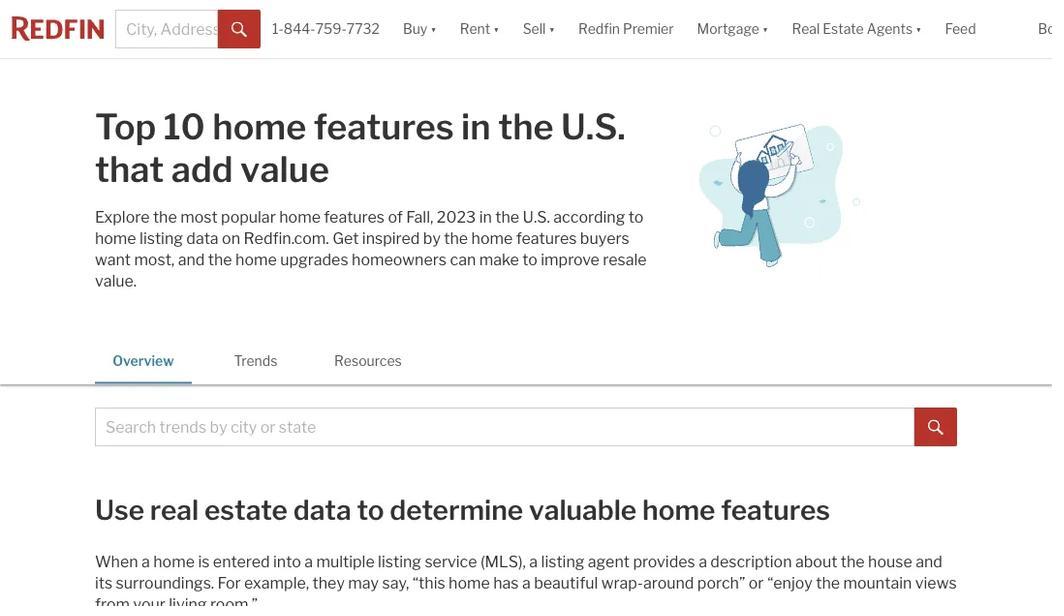 Task type: locate. For each thing, give the bounding box(es) containing it.
▾ right buy
[[431, 21, 437, 37]]

a right into
[[305, 552, 313, 571]]

1 horizontal spatial listing
[[378, 552, 422, 571]]

submit search image
[[929, 420, 944, 436]]

1 vertical spatial in
[[479, 207, 492, 226]]

0 horizontal spatial data
[[186, 229, 219, 248]]

popular
[[221, 207, 276, 226]]

sell ▾ button
[[511, 0, 567, 58]]

0 horizontal spatial listing
[[140, 229, 183, 248]]

listing up the beautiful
[[541, 552, 585, 571]]

may
[[348, 574, 379, 593]]

provides
[[633, 552, 696, 571]]

u.s.
[[561, 106, 626, 148], [523, 207, 550, 226]]

3 ▾ from the left
[[549, 21, 555, 37]]

your
[[133, 595, 166, 607]]

feed button
[[934, 0, 1027, 58]]

rent ▾ button
[[448, 0, 511, 58]]

its
[[95, 574, 113, 593]]

home
[[213, 106, 306, 148], [279, 207, 321, 226], [95, 229, 136, 248], [472, 229, 513, 248], [236, 250, 277, 269], [643, 494, 716, 527], [153, 552, 195, 571], [449, 574, 490, 593]]

home down "service"
[[449, 574, 490, 593]]

upgrades
[[280, 250, 349, 269]]

844-
[[284, 21, 316, 37]]

▾ right sell
[[549, 21, 555, 37]]

redfin premier button
[[567, 0, 686, 58]]

sell
[[523, 21, 546, 37]]

the
[[498, 106, 554, 148], [153, 207, 177, 226], [496, 207, 520, 226], [444, 229, 468, 248], [208, 250, 232, 269], [841, 552, 865, 571], [816, 574, 840, 593]]

▾ inside buy ▾ dropdown button
[[431, 21, 437, 37]]

bo
[[1039, 21, 1053, 37]]

about
[[796, 552, 838, 571]]

most
[[180, 207, 218, 226]]

4 ▾ from the left
[[763, 21, 769, 37]]

1 horizontal spatial u.s.
[[561, 106, 626, 148]]

2 horizontal spatial to
[[629, 207, 644, 226]]

rent
[[460, 21, 491, 37]]

0 vertical spatial data
[[186, 229, 219, 248]]

mortgage
[[697, 21, 760, 37]]

data up multiple
[[293, 494, 351, 527]]

service
[[425, 552, 477, 571]]

listing
[[140, 229, 183, 248], [378, 552, 422, 571], [541, 552, 585, 571]]

▾ inside sell ▾ dropdown button
[[549, 21, 555, 37]]

▾ right agents
[[916, 21, 922, 37]]

data
[[186, 229, 219, 248], [293, 494, 351, 527]]

data down most
[[186, 229, 219, 248]]

▾ right mortgage
[[763, 21, 769, 37]]

a right (mls),
[[530, 552, 538, 571]]

0 horizontal spatial u.s.
[[523, 207, 550, 226]]

to up "buyers"
[[629, 207, 644, 226]]

mountain
[[844, 574, 912, 593]]

trends
[[234, 353, 278, 370]]

1 horizontal spatial data
[[293, 494, 351, 527]]

to right make
[[523, 250, 538, 269]]

1 vertical spatial and
[[916, 552, 943, 571]]

to
[[629, 207, 644, 226], [523, 250, 538, 269], [357, 494, 384, 527]]

2 horizontal spatial listing
[[541, 552, 585, 571]]

bo button
[[1027, 0, 1053, 58]]

room."
[[210, 595, 258, 607]]

▾ inside rent ▾ dropdown button
[[494, 21, 500, 37]]

entered
[[213, 552, 270, 571]]

valuable
[[529, 494, 637, 527]]

1 vertical spatial to
[[523, 250, 538, 269]]

real
[[150, 494, 199, 527]]

1 ▾ from the left
[[431, 21, 437, 37]]

top
[[95, 106, 156, 148]]

▾ right rent
[[494, 21, 500, 37]]

use
[[95, 494, 144, 527]]

listing up "say,"
[[378, 552, 422, 571]]

and up 'views'
[[916, 552, 943, 571]]

0 vertical spatial in
[[461, 106, 491, 148]]

features up description
[[721, 494, 831, 527]]

5 ▾ from the left
[[916, 21, 922, 37]]

data inside explore the most popular home features of fall, 2023 in the u.s. according to home listing data on redfin.com. get inspired by the home features buyers want most, and the home upgrades homeowners can make to improve resale value.
[[186, 229, 219, 248]]

City, Address, School, Agent, ZIP search field
[[115, 10, 218, 48]]

features up "of"
[[314, 106, 454, 148]]

add
[[171, 148, 233, 191]]

overview link
[[95, 338, 192, 382]]

home up provides
[[643, 494, 716, 527]]

home up 'redfin.com.'
[[279, 207, 321, 226]]

inspired
[[362, 229, 420, 248]]

0 vertical spatial u.s.
[[561, 106, 626, 148]]

and right most,
[[178, 250, 205, 269]]

wrap-
[[602, 574, 644, 593]]

buy ▾ button
[[403, 0, 437, 58]]

in inside top 10 home features in the u.s. that add value
[[461, 106, 491, 148]]

description
[[711, 552, 792, 571]]

1 vertical spatial u.s.
[[523, 207, 550, 226]]

a up porch" at the right of page
[[699, 552, 707, 571]]

features
[[314, 106, 454, 148], [324, 207, 385, 226], [516, 229, 577, 248], [721, 494, 831, 527]]

home right 10
[[213, 106, 306, 148]]

submit search image
[[232, 22, 247, 38]]

house
[[868, 552, 913, 571]]

0 horizontal spatial and
[[178, 250, 205, 269]]

▾ inside mortgage ▾ dropdown button
[[763, 21, 769, 37]]

real estate agents ▾ link
[[792, 0, 922, 58]]

2 ▾ from the left
[[494, 21, 500, 37]]

fall,
[[406, 207, 434, 226]]

overview
[[113, 353, 174, 370]]

u.s. up according
[[561, 106, 626, 148]]

1-844-759-7732
[[272, 21, 380, 37]]

listing up most,
[[140, 229, 183, 248]]

sell ▾ button
[[523, 0, 555, 58]]

make
[[479, 250, 519, 269]]

determine
[[390, 494, 524, 527]]

0 vertical spatial to
[[629, 207, 644, 226]]

0 horizontal spatial to
[[357, 494, 384, 527]]

▾ for buy ▾
[[431, 21, 437, 37]]

agent
[[588, 552, 630, 571]]

to up multiple
[[357, 494, 384, 527]]

that
[[95, 148, 164, 191]]

real
[[792, 21, 820, 37]]

"enjoy
[[768, 574, 813, 593]]

on
[[222, 229, 240, 248]]

u.s. left according
[[523, 207, 550, 226]]

mortgage ▾
[[697, 21, 769, 37]]

1 horizontal spatial and
[[916, 552, 943, 571]]

say,
[[382, 574, 409, 593]]

according
[[554, 207, 625, 226]]

bo button
[[1039, 0, 1053, 58]]

in right 2023
[[479, 207, 492, 226]]

beautiful
[[534, 574, 598, 593]]

in up 2023
[[461, 106, 491, 148]]

porch"
[[698, 574, 746, 593]]

in
[[461, 106, 491, 148], [479, 207, 492, 226]]

0 vertical spatial and
[[178, 250, 205, 269]]

1 vertical spatial data
[[293, 494, 351, 527]]

real estate agents ▾ button
[[781, 0, 934, 58]]

▾
[[431, 21, 437, 37], [494, 21, 500, 37], [549, 21, 555, 37], [763, 21, 769, 37], [916, 21, 922, 37]]

example,
[[244, 574, 309, 593]]



Task type: vqa. For each thing, say whether or not it's contained in the screenshot.
The Features
yes



Task type: describe. For each thing, give the bounding box(es) containing it.
multiple
[[316, 552, 375, 571]]

views
[[916, 574, 957, 593]]

rent ▾
[[460, 21, 500, 37]]

trends link
[[207, 338, 304, 382]]

u.s. inside top 10 home features in the u.s. that add value
[[561, 106, 626, 148]]

▾ for mortgage ▾
[[763, 21, 769, 37]]

they
[[313, 574, 345, 593]]

want
[[95, 250, 131, 269]]

2023
[[437, 207, 476, 226]]

"this
[[413, 574, 446, 593]]

or
[[749, 574, 764, 593]]

resources link
[[320, 338, 417, 382]]

home up surroundings.
[[153, 552, 195, 571]]

buy ▾ button
[[391, 0, 448, 58]]

by
[[423, 229, 441, 248]]

can
[[450, 250, 476, 269]]

explore the most popular home features of fall, 2023 in the u.s. according to home listing data on redfin.com. get inspired by the home features buyers want most, and the home upgrades homeowners can make to improve resale value.
[[95, 207, 647, 290]]

from
[[95, 595, 130, 607]]

feed
[[946, 21, 977, 37]]

a up surroundings.
[[142, 552, 150, 571]]

use real estate data to determine valuable home features
[[95, 494, 831, 527]]

(mls),
[[481, 552, 526, 571]]

Search trends by city or state search field
[[95, 408, 915, 447]]

when a home is entered into a multiple listing service (mls), a listing agent provides a description about the house and its surroundings. for example, they may say, "this home has a beautiful wrap-around porch" or "enjoy the mountain views from your living room."
[[95, 552, 957, 607]]

home up want at the top left of page
[[95, 229, 136, 248]]

features up get
[[324, 207, 385, 226]]

resale
[[603, 250, 647, 269]]

buy ▾
[[403, 21, 437, 37]]

resources
[[334, 353, 402, 370]]

mortgage ▾ button
[[686, 0, 781, 58]]

has
[[494, 574, 519, 593]]

a right has
[[522, 574, 531, 593]]

real estate agents ▾
[[792, 21, 922, 37]]

estate
[[204, 494, 288, 527]]

u.s. inside explore the most popular home features of fall, 2023 in the u.s. according to home listing data on redfin.com. get inspired by the home features buyers want most, and the home upgrades homeowners can make to improve resale value.
[[523, 207, 550, 226]]

most,
[[134, 250, 175, 269]]

features up improve
[[516, 229, 577, 248]]

759-
[[316, 21, 347, 37]]

home up make
[[472, 229, 513, 248]]

the inside top 10 home features in the u.s. that add value
[[498, 106, 554, 148]]

▾ inside real estate agents ▾ link
[[916, 21, 922, 37]]

2 vertical spatial to
[[357, 494, 384, 527]]

of
[[388, 207, 403, 226]]

home down on
[[236, 250, 277, 269]]

in inside explore the most popular home features of fall, 2023 in the u.s. according to home listing data on redfin.com. get inspired by the home features buyers want most, and the home upgrades homeowners can make to improve resale value.
[[479, 207, 492, 226]]

buy
[[403, 21, 428, 37]]

agents
[[867, 21, 913, 37]]

living
[[169, 595, 207, 607]]

estate
[[823, 21, 864, 37]]

▾ for rent ▾
[[494, 21, 500, 37]]

mortgage ▾ button
[[697, 0, 769, 58]]

listing inside explore the most popular home features of fall, 2023 in the u.s. according to home listing data on redfin.com. get inspired by the home features buyers want most, and the home upgrades homeowners can make to improve resale value.
[[140, 229, 183, 248]]

7732
[[347, 21, 380, 37]]

homeowners
[[352, 250, 447, 269]]

1 horizontal spatial to
[[523, 250, 538, 269]]

10
[[164, 106, 205, 148]]

explore
[[95, 207, 150, 226]]

redfin premier
[[579, 21, 674, 37]]

value.
[[95, 271, 137, 290]]

surroundings.
[[116, 574, 214, 593]]

and inside when a home is entered into a multiple listing service (mls), a listing agent provides a description about the house and its surroundings. for example, they may say, "this home has a beautiful wrap-around porch" or "enjoy the mountain views from your living room."
[[916, 552, 943, 571]]

top 10 home features in the u.s. that add value
[[95, 106, 626, 191]]

when
[[95, 552, 138, 571]]

for
[[218, 574, 241, 593]]

premier
[[623, 21, 674, 37]]

rent ▾ button
[[460, 0, 500, 58]]

value
[[240, 148, 329, 191]]

improve
[[541, 250, 600, 269]]

home inside top 10 home features in the u.s. that add value
[[213, 106, 306, 148]]

▾ for sell ▾
[[549, 21, 555, 37]]

redfin.com.
[[244, 229, 329, 248]]

buyers
[[580, 229, 630, 248]]

and inside explore the most popular home features of fall, 2023 in the u.s. according to home listing data on redfin.com. get inspired by the home features buyers want most, and the home upgrades homeowners can make to improve resale value.
[[178, 250, 205, 269]]

around
[[644, 574, 694, 593]]

1-
[[272, 21, 284, 37]]

1-844-759-7732 link
[[272, 21, 380, 37]]

features inside top 10 home features in the u.s. that add value
[[314, 106, 454, 148]]

into
[[273, 552, 301, 571]]

is
[[198, 552, 210, 571]]

sell ▾
[[523, 21, 555, 37]]



